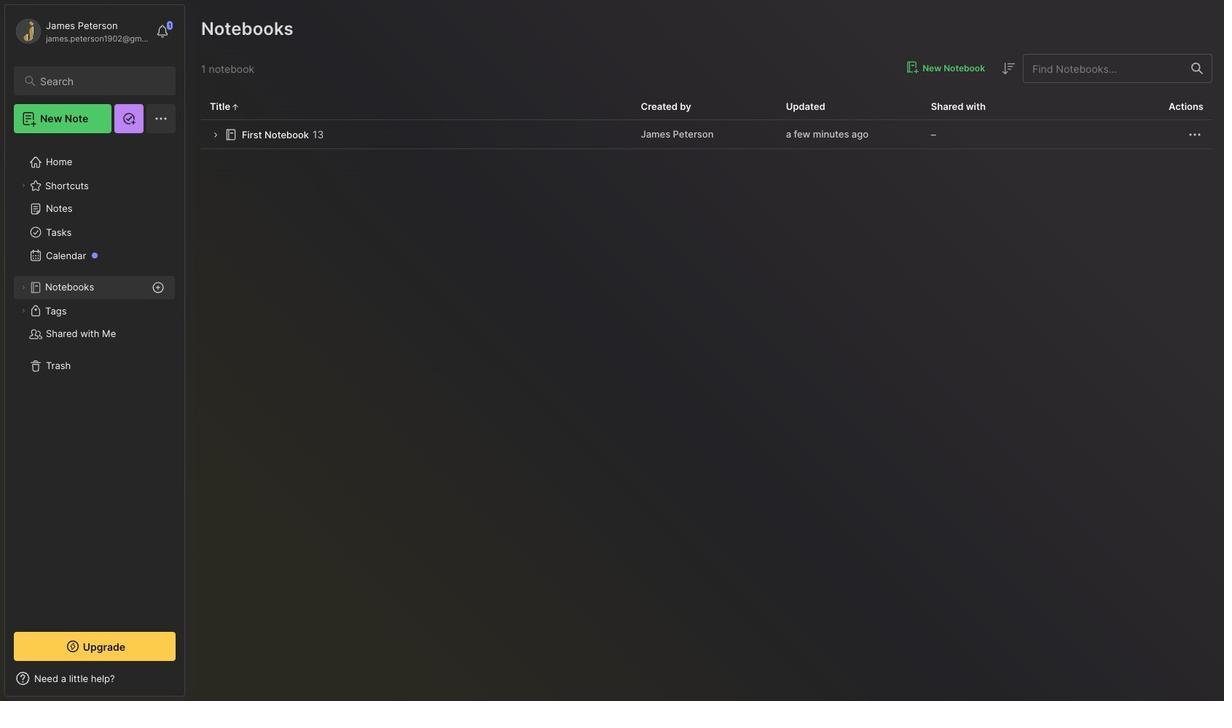 Task type: locate. For each thing, give the bounding box(es) containing it.
sort options image
[[1000, 60, 1017, 77]]

more actions image
[[1186, 126, 1204, 143]]

More actions field
[[1186, 126, 1204, 143]]

expand tags image
[[19, 307, 28, 316]]

Sort field
[[1000, 60, 1017, 77]]

None search field
[[40, 72, 163, 90]]

Account field
[[14, 17, 149, 46]]

row
[[201, 120, 1213, 149]]

Search text field
[[40, 74, 163, 88]]

Find Notebooks… text field
[[1024, 56, 1183, 81]]

expand notebooks image
[[19, 283, 28, 292]]

tree
[[5, 142, 184, 619]]



Task type: describe. For each thing, give the bounding box(es) containing it.
none search field inside main element
[[40, 72, 163, 90]]

arrow image
[[210, 130, 221, 141]]

click to collapse image
[[184, 675, 195, 692]]

WHAT'S NEW field
[[5, 668, 184, 691]]

main element
[[0, 0, 189, 702]]

tree inside main element
[[5, 142, 184, 619]]



Task type: vqa. For each thing, say whether or not it's contained in the screenshot.
More actions field
yes



